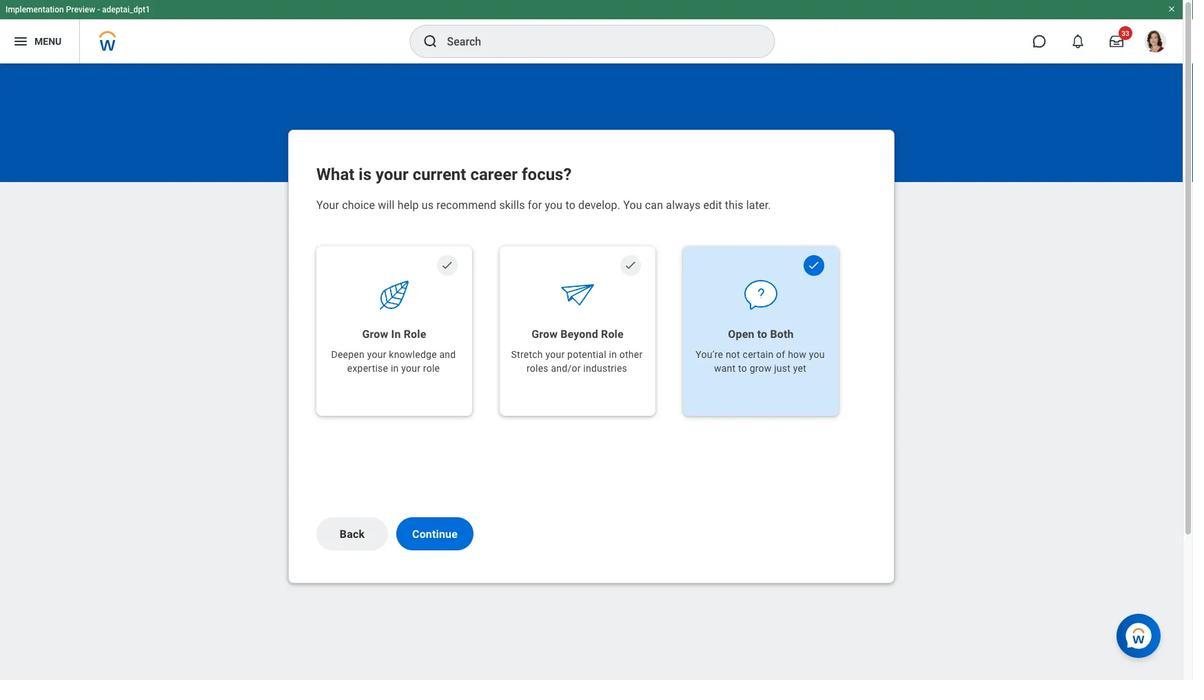 Task type: locate. For each thing, give the bounding box(es) containing it.
can
[[645, 198, 664, 211]]

1 horizontal spatial you
[[810, 349, 825, 360]]

career
[[471, 165, 518, 184]]

industries
[[584, 362, 628, 374]]

1 horizontal spatial check image
[[625, 259, 638, 272]]

to down not
[[739, 362, 748, 374]]

search image
[[422, 33, 439, 50]]

focus?
[[522, 165, 572, 184]]

implementation preview -   adeptai_dpt1
[[6, 5, 150, 14]]

in inside deepen your knowledge and expertise in your role
[[391, 362, 399, 374]]

your up and/or
[[546, 349, 565, 360]]

role right in
[[404, 327, 427, 340]]

deepen
[[331, 349, 365, 360]]

Search Workday  search field
[[447, 26, 747, 57]]

check image down recommend
[[441, 259, 454, 272]]

grow
[[363, 327, 389, 340], [532, 327, 558, 340]]

what is your current career focus?
[[317, 165, 572, 184]]

2 horizontal spatial to
[[758, 327, 768, 340]]

grow in role
[[363, 327, 427, 340]]

back
[[340, 527, 365, 540]]

1 horizontal spatial in
[[609, 349, 617, 360]]

inbox large image
[[1111, 34, 1124, 48]]

0 vertical spatial to
[[566, 198, 576, 211]]

2 grow from the left
[[532, 327, 558, 340]]

later.
[[747, 198, 772, 211]]

role for grow beyond role
[[601, 327, 624, 340]]

1 vertical spatial in
[[391, 362, 399, 374]]

you're not certain of how you want to grow just yet
[[696, 349, 825, 374]]

your inside the stretch your potential in other roles and/or industries
[[546, 349, 565, 360]]

check image
[[441, 259, 454, 272], [625, 259, 638, 272]]

what
[[317, 165, 355, 184]]

33
[[1122, 29, 1130, 37]]

2 check image from the left
[[625, 259, 638, 272]]

grow for grow beyond role
[[532, 327, 558, 340]]

deepen your knowledge and expertise in your role
[[331, 349, 456, 374]]

1 horizontal spatial role
[[601, 327, 624, 340]]

role up 'other'
[[601, 327, 624, 340]]

menu button
[[0, 19, 79, 63]]

not
[[726, 349, 741, 360]]

grow beyond role
[[532, 327, 624, 340]]

certain
[[743, 349, 774, 360]]

of
[[777, 349, 786, 360]]

check image down you
[[625, 259, 638, 272]]

1 role from the left
[[404, 327, 427, 340]]

to left develop.
[[566, 198, 576, 211]]

your
[[376, 165, 409, 184], [367, 349, 387, 360], [546, 349, 565, 360], [402, 362, 421, 374]]

your up expertise
[[367, 349, 387, 360]]

grow left in
[[363, 327, 389, 340]]

stretch
[[512, 349, 543, 360]]

and/or
[[551, 362, 581, 374]]

will
[[378, 198, 395, 211]]

you right how
[[810, 349, 825, 360]]

to
[[566, 198, 576, 211], [758, 327, 768, 340], [739, 362, 748, 374]]

choice
[[342, 198, 375, 211]]

2 role from the left
[[601, 327, 624, 340]]

expertise
[[347, 362, 389, 374]]

is
[[359, 165, 372, 184]]

0 vertical spatial in
[[609, 349, 617, 360]]

back button
[[317, 517, 388, 550]]

2 vertical spatial to
[[739, 362, 748, 374]]

0 vertical spatial you
[[545, 198, 563, 211]]

1 grow from the left
[[363, 327, 389, 340]]

in up "industries"
[[609, 349, 617, 360]]

check image for grow in role
[[441, 259, 454, 272]]

you right for at left
[[545, 198, 563, 211]]

in down the 'knowledge'
[[391, 362, 399, 374]]

1 check image from the left
[[441, 259, 454, 272]]

to left both
[[758, 327, 768, 340]]

develop.
[[579, 198, 621, 211]]

in inside the stretch your potential in other roles and/or industries
[[609, 349, 617, 360]]

check image for grow beyond role
[[625, 259, 638, 272]]

0 horizontal spatial in
[[391, 362, 399, 374]]

and
[[440, 349, 456, 360]]

1 horizontal spatial grow
[[532, 327, 558, 340]]

role for grow in role
[[404, 327, 427, 340]]

0 horizontal spatial role
[[404, 327, 427, 340]]

just
[[775, 362, 791, 374]]

you inside you're not certain of how you want to grow just yet
[[810, 349, 825, 360]]

your
[[317, 198, 339, 211]]

0 horizontal spatial grow
[[363, 327, 389, 340]]

you
[[545, 198, 563, 211], [810, 349, 825, 360]]

0 horizontal spatial you
[[545, 198, 563, 211]]

role
[[404, 327, 427, 340], [601, 327, 624, 340]]

0 horizontal spatial check image
[[441, 259, 454, 272]]

1 horizontal spatial to
[[739, 362, 748, 374]]

how
[[789, 349, 807, 360]]

grow up stretch
[[532, 327, 558, 340]]

in
[[609, 349, 617, 360], [391, 362, 399, 374]]

1 vertical spatial you
[[810, 349, 825, 360]]

edit
[[704, 198, 723, 211]]



Task type: vqa. For each thing, say whether or not it's contained in the screenshot.
leftmost Role
yes



Task type: describe. For each thing, give the bounding box(es) containing it.
justify image
[[12, 33, 29, 50]]

roles
[[527, 362, 549, 374]]

open to both
[[729, 327, 794, 340]]

your choice will help us recommend skills for you to develop. you can always edit this later.
[[317, 198, 772, 211]]

1 vertical spatial to
[[758, 327, 768, 340]]

both
[[771, 327, 794, 340]]

current
[[413, 165, 467, 184]]

check image
[[808, 259, 821, 272]]

beyond
[[561, 327, 599, 340]]

yet
[[794, 362, 807, 374]]

stretch your potential in other roles and/or industries
[[512, 349, 643, 374]]

continue button
[[397, 517, 474, 550]]

close environment banner image
[[1168, 5, 1177, 13]]

help
[[398, 198, 419, 211]]

recommend
[[437, 198, 497, 211]]

open
[[729, 327, 755, 340]]

potential
[[568, 349, 607, 360]]

skills
[[500, 198, 525, 211]]

profile logan mcneil image
[[1145, 30, 1167, 55]]

33 button
[[1102, 26, 1133, 57]]

you're
[[696, 349, 724, 360]]

always
[[667, 198, 701, 211]]

to inside you're not certain of how you want to grow just yet
[[739, 362, 748, 374]]

your down the 'knowledge'
[[402, 362, 421, 374]]

-
[[97, 5, 100, 14]]

this
[[725, 198, 744, 211]]

continue
[[412, 527, 458, 540]]

in
[[392, 327, 401, 340]]

knowledge
[[389, 349, 437, 360]]

for
[[528, 198, 542, 211]]

preview
[[66, 5, 95, 14]]

implementation
[[6, 5, 64, 14]]

0 horizontal spatial to
[[566, 198, 576, 211]]

you
[[624, 198, 643, 211]]

grow
[[750, 362, 772, 374]]

want
[[715, 362, 736, 374]]

role
[[423, 362, 440, 374]]

us
[[422, 198, 434, 211]]

other
[[620, 349, 643, 360]]

grow for grow in role
[[363, 327, 389, 340]]

adeptai_dpt1
[[102, 5, 150, 14]]

notifications large image
[[1072, 34, 1086, 48]]

menu banner
[[0, 0, 1184, 63]]

your right is
[[376, 165, 409, 184]]

menu
[[34, 36, 62, 47]]



